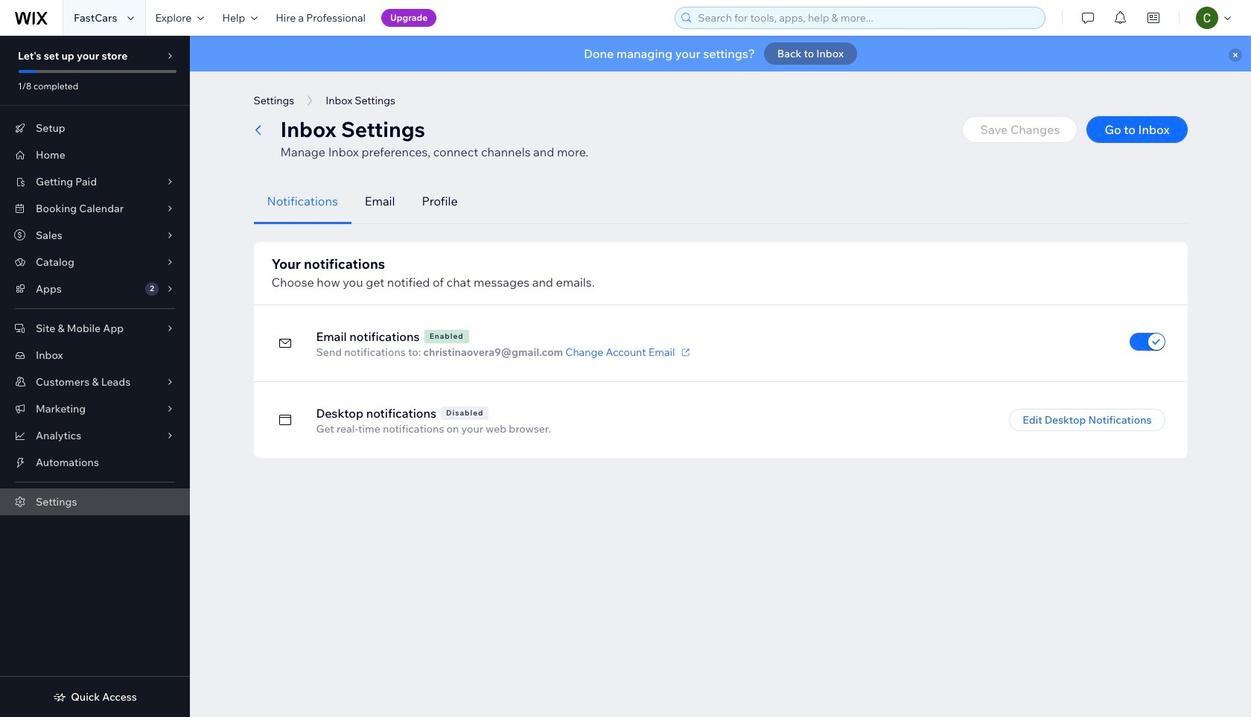 Task type: locate. For each thing, give the bounding box(es) containing it.
alert
[[190, 36, 1252, 72]]



Task type: vqa. For each thing, say whether or not it's contained in the screenshot.
"your" in the Seo With Ai: Optimize Faster Quickly Complete Your Seo With Ai
no



Task type: describe. For each thing, give the bounding box(es) containing it.
Search for tools, apps, help & more... field
[[694, 7, 1041, 28]]

sidebar element
[[0, 36, 190, 717]]



